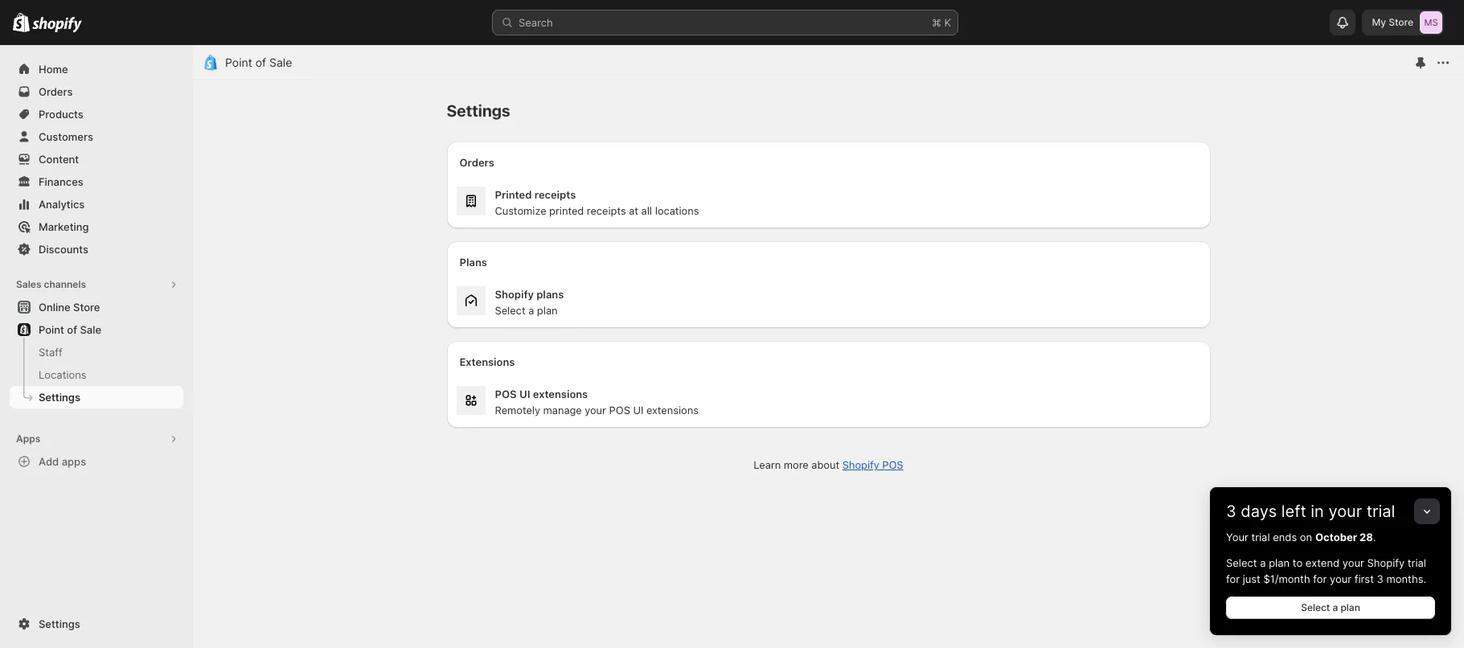 Task type: locate. For each thing, give the bounding box(es) containing it.
point of sale down online store
[[39, 323, 101, 336]]

1 vertical spatial point of sale link
[[10, 319, 183, 341]]

for
[[1227, 573, 1241, 586], [1314, 573, 1328, 586]]

1 vertical spatial select
[[1302, 602, 1331, 614]]

⌘
[[932, 16, 942, 29]]

0 vertical spatial trial
[[1367, 502, 1396, 521]]

trial inside select a plan to extend your shopify trial for just $1/month for your first 3 months.
[[1409, 557, 1427, 570]]

1 horizontal spatial select
[[1302, 602, 1331, 614]]

your
[[1329, 502, 1363, 521], [1343, 557, 1365, 570], [1331, 573, 1352, 586]]

store
[[1390, 16, 1414, 28], [73, 301, 100, 314]]

3 up "your"
[[1227, 502, 1237, 521]]

3 days left in your trial button
[[1211, 488, 1452, 521]]

days
[[1242, 502, 1278, 521]]

2 horizontal spatial trial
[[1409, 557, 1427, 570]]

3 right first
[[1378, 573, 1384, 586]]

to
[[1293, 557, 1303, 570]]

shopify
[[1368, 557, 1406, 570]]

sale
[[270, 56, 292, 69], [80, 323, 101, 336]]

staff
[[39, 346, 63, 359]]

store right my
[[1390, 16, 1414, 28]]

plan down first
[[1341, 602, 1361, 614]]

1 vertical spatial store
[[73, 301, 100, 314]]

icon for point of sale image
[[203, 55, 219, 71]]

point
[[225, 56, 252, 69], [39, 323, 64, 336]]

0 vertical spatial point of sale link
[[225, 56, 292, 69]]

28
[[1360, 531, 1374, 544]]

3 days left in your trial
[[1227, 502, 1396, 521]]

1 settings link from the top
[[10, 386, 183, 409]]

your up first
[[1343, 557, 1365, 570]]

point of sale link
[[225, 56, 292, 69], [10, 319, 183, 341]]

1 horizontal spatial trial
[[1367, 502, 1396, 521]]

a
[[1261, 557, 1267, 570], [1333, 602, 1339, 614]]

a down select a plan to extend your shopify trial for just $1/month for your first 3 months.
[[1333, 602, 1339, 614]]

trial up .
[[1367, 502, 1396, 521]]

point of sale
[[225, 56, 292, 69], [39, 323, 101, 336]]

of right icon for point of sale
[[256, 56, 266, 69]]

0 vertical spatial 3
[[1227, 502, 1237, 521]]

your inside dropdown button
[[1329, 502, 1363, 521]]

select
[[1227, 557, 1258, 570], [1302, 602, 1331, 614]]

sales
[[16, 278, 41, 290]]

your trial ends on october 28 .
[[1227, 531, 1377, 544]]

of
[[256, 56, 266, 69], [67, 323, 77, 336]]

1 horizontal spatial point of sale
[[225, 56, 292, 69]]

select down select a plan to extend your shopify trial for just $1/month for your first 3 months.
[[1302, 602, 1331, 614]]

left
[[1282, 502, 1307, 521]]

0 vertical spatial plan
[[1270, 557, 1290, 570]]

0 horizontal spatial sale
[[80, 323, 101, 336]]

1 horizontal spatial of
[[256, 56, 266, 69]]

products link
[[10, 103, 183, 126]]

1 vertical spatial trial
[[1252, 531, 1271, 544]]

store inside online store link
[[73, 301, 100, 314]]

0 horizontal spatial select
[[1227, 557, 1258, 570]]

3 days left in your trial element
[[1211, 529, 1452, 636]]

1 horizontal spatial a
[[1333, 602, 1339, 614]]

your left first
[[1331, 573, 1352, 586]]

0 vertical spatial your
[[1329, 502, 1363, 521]]

channels
[[44, 278, 86, 290]]

select a plan
[[1302, 602, 1361, 614]]

1 horizontal spatial store
[[1390, 16, 1414, 28]]

for left "just"
[[1227, 573, 1241, 586]]

0 horizontal spatial store
[[73, 301, 100, 314]]

settings link
[[10, 386, 183, 409], [10, 613, 183, 636]]

select for select a plan
[[1302, 602, 1331, 614]]

online store button
[[0, 296, 193, 319]]

shopify image
[[13, 13, 30, 32]]

point of sale right icon for point of sale
[[225, 56, 292, 69]]

point of sale link down online store
[[10, 319, 183, 341]]

plan inside select a plan link
[[1341, 602, 1361, 614]]

1 horizontal spatial for
[[1314, 573, 1328, 586]]

1 vertical spatial settings
[[39, 618, 80, 631]]

1 vertical spatial a
[[1333, 602, 1339, 614]]

0 horizontal spatial of
[[67, 323, 77, 336]]

0 horizontal spatial trial
[[1252, 531, 1271, 544]]

apps
[[62, 455, 86, 468]]

plan
[[1270, 557, 1290, 570], [1341, 602, 1361, 614]]

finances link
[[10, 171, 183, 193]]

online store link
[[10, 296, 183, 319]]

content link
[[10, 148, 183, 171]]

0 horizontal spatial a
[[1261, 557, 1267, 570]]

1 vertical spatial your
[[1343, 557, 1365, 570]]

trial right "your"
[[1252, 531, 1271, 544]]

1 for from the left
[[1227, 573, 1241, 586]]

in
[[1312, 502, 1325, 521]]

2 vertical spatial trial
[[1409, 557, 1427, 570]]

sale right icon for point of sale
[[270, 56, 292, 69]]

store for online store
[[73, 301, 100, 314]]

0 vertical spatial settings link
[[10, 386, 183, 409]]

store down sales channels button
[[73, 301, 100, 314]]

months.
[[1387, 573, 1427, 586]]

extend
[[1306, 557, 1340, 570]]

0 horizontal spatial plan
[[1270, 557, 1290, 570]]

settings
[[39, 391, 80, 404], [39, 618, 80, 631]]

of down online store
[[67, 323, 77, 336]]

orders link
[[10, 80, 183, 103]]

3
[[1227, 502, 1237, 521], [1378, 573, 1384, 586]]

a for select a plan
[[1333, 602, 1339, 614]]

point right icon for point of sale
[[225, 56, 252, 69]]

point up staff
[[39, 323, 64, 336]]

plan inside select a plan to extend your shopify trial for just $1/month for your first 3 months.
[[1270, 557, 1290, 570]]

2 settings from the top
[[39, 618, 80, 631]]

2 for from the left
[[1314, 573, 1328, 586]]

your
[[1227, 531, 1249, 544]]

a up "just"
[[1261, 557, 1267, 570]]

0 horizontal spatial point
[[39, 323, 64, 336]]

1 horizontal spatial 3
[[1378, 573, 1384, 586]]

online
[[39, 301, 71, 314]]

0 horizontal spatial 3
[[1227, 502, 1237, 521]]

0 vertical spatial point of sale
[[225, 56, 292, 69]]

1 horizontal spatial point
[[225, 56, 252, 69]]

marketing
[[39, 220, 89, 233]]

select up "just"
[[1227, 557, 1258, 570]]

orders
[[39, 85, 73, 98]]

0 vertical spatial settings
[[39, 391, 80, 404]]

for down extend
[[1314, 573, 1328, 586]]

0 vertical spatial store
[[1390, 16, 1414, 28]]

0 vertical spatial select
[[1227, 557, 1258, 570]]

content
[[39, 153, 79, 166]]

1 horizontal spatial plan
[[1341, 602, 1361, 614]]

0 vertical spatial a
[[1261, 557, 1267, 570]]

1 horizontal spatial sale
[[270, 56, 292, 69]]

1 vertical spatial 3
[[1378, 573, 1384, 586]]

1 vertical spatial settings link
[[10, 613, 183, 636]]

2 vertical spatial your
[[1331, 573, 1352, 586]]

0 horizontal spatial point of sale link
[[10, 319, 183, 341]]

sale down the 'online store' 'button' at the top
[[80, 323, 101, 336]]

marketing link
[[10, 216, 183, 238]]

trial
[[1367, 502, 1396, 521], [1252, 531, 1271, 544], [1409, 557, 1427, 570]]

point of sale link right icon for point of sale
[[225, 56, 292, 69]]

staff link
[[10, 341, 183, 364]]

plan up $1/month on the bottom right of the page
[[1270, 557, 1290, 570]]

locations
[[39, 368, 87, 381]]

select for select a plan to extend your shopify trial for just $1/month for your first 3 months.
[[1227, 557, 1258, 570]]

0 horizontal spatial for
[[1227, 573, 1241, 586]]

a for select a plan to extend your shopify trial for just $1/month for your first 3 months.
[[1261, 557, 1267, 570]]

1 vertical spatial plan
[[1341, 602, 1361, 614]]

your up october
[[1329, 502, 1363, 521]]

add apps
[[39, 455, 86, 468]]

1 vertical spatial point of sale
[[39, 323, 101, 336]]

select inside select a plan to extend your shopify trial for just $1/month for your first 3 months.
[[1227, 557, 1258, 570]]

trial up months.
[[1409, 557, 1427, 570]]

a inside select a plan to extend your shopify trial for just $1/month for your first 3 months.
[[1261, 557, 1267, 570]]



Task type: describe. For each thing, give the bounding box(es) containing it.
1 horizontal spatial point of sale link
[[225, 56, 292, 69]]

online store
[[39, 301, 100, 314]]

locations link
[[10, 364, 183, 386]]

on
[[1301, 531, 1313, 544]]

plan for select a plan to extend your shopify trial for just $1/month for your first 3 months.
[[1270, 557, 1290, 570]]

products
[[39, 108, 84, 121]]

customers
[[39, 130, 93, 143]]

1 settings from the top
[[39, 391, 80, 404]]

$1/month
[[1264, 573, 1311, 586]]

my
[[1373, 16, 1387, 28]]

select a plan link
[[1227, 597, 1436, 619]]

3 inside select a plan to extend your shopify trial for just $1/month for your first 3 months.
[[1378, 573, 1384, 586]]

store for my store
[[1390, 16, 1414, 28]]

my store
[[1373, 16, 1414, 28]]

1 vertical spatial sale
[[80, 323, 101, 336]]

trial inside dropdown button
[[1367, 502, 1396, 521]]

customers link
[[10, 126, 183, 148]]

finances
[[39, 175, 83, 188]]

first
[[1355, 573, 1375, 586]]

ends
[[1274, 531, 1298, 544]]

select a plan to extend your shopify trial for just $1/month for your first 3 months.
[[1227, 557, 1427, 586]]

0 horizontal spatial point of sale
[[39, 323, 101, 336]]

sales channels
[[16, 278, 86, 290]]

sales channels button
[[10, 274, 183, 296]]

plan for select a plan
[[1341, 602, 1361, 614]]

0 vertical spatial point
[[225, 56, 252, 69]]

discounts
[[39, 243, 88, 256]]

add
[[39, 455, 59, 468]]

1 vertical spatial point
[[39, 323, 64, 336]]

just
[[1243, 573, 1261, 586]]

k
[[945, 16, 952, 29]]

my store image
[[1421, 11, 1443, 34]]

3 inside dropdown button
[[1227, 502, 1237, 521]]

search
[[519, 16, 553, 29]]

.
[[1374, 531, 1377, 544]]

home
[[39, 63, 68, 76]]

analytics
[[39, 198, 85, 211]]

2 settings link from the top
[[10, 613, 183, 636]]

analytics link
[[10, 193, 183, 216]]

october
[[1316, 531, 1358, 544]]

0 vertical spatial of
[[256, 56, 266, 69]]

apps
[[16, 433, 40, 445]]

⌘ k
[[932, 16, 952, 29]]

discounts link
[[10, 238, 183, 261]]

home link
[[10, 58, 183, 80]]

0 vertical spatial sale
[[270, 56, 292, 69]]

add apps button
[[10, 451, 183, 473]]

1 vertical spatial of
[[67, 323, 77, 336]]

shopify image
[[32, 17, 82, 33]]

apps button
[[10, 428, 183, 451]]



